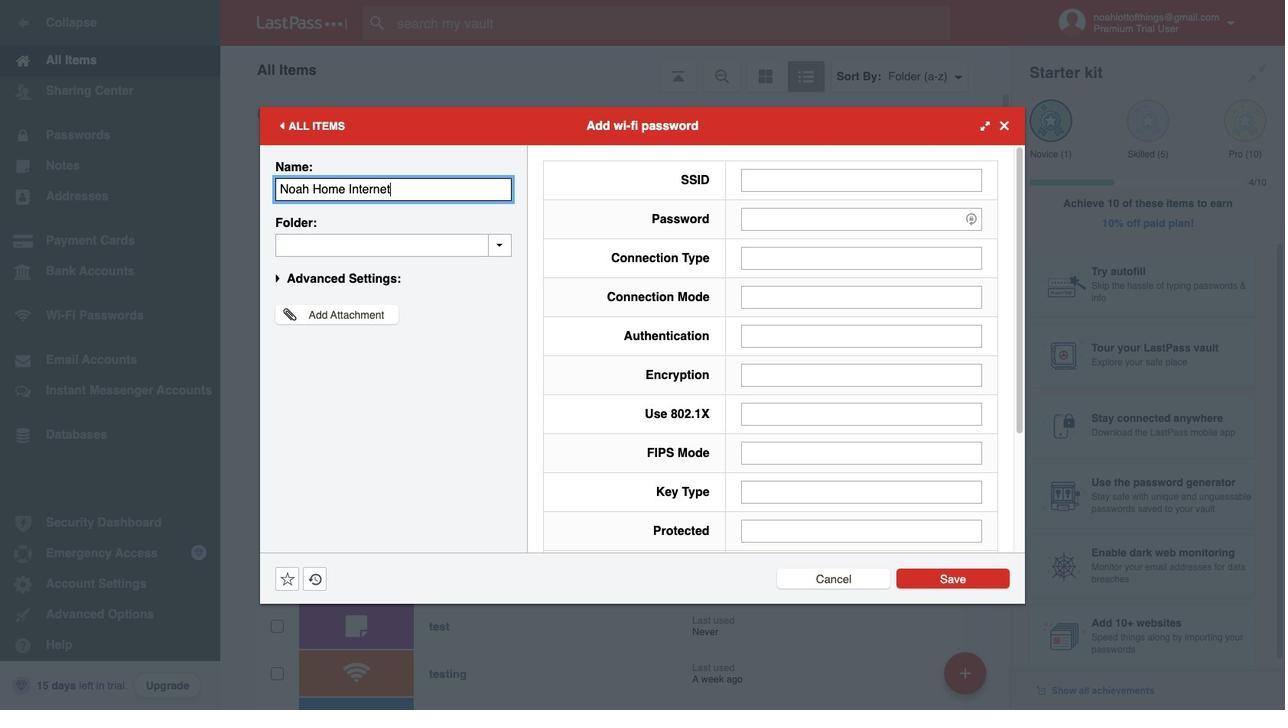 Task type: locate. For each thing, give the bounding box(es) containing it.
Search search field
[[363, 6, 974, 40]]

None password field
[[741, 208, 983, 231]]

None text field
[[741, 247, 983, 270], [741, 286, 983, 309], [741, 325, 983, 348], [741, 364, 983, 387], [741, 442, 983, 465], [741, 481, 983, 504], [741, 247, 983, 270], [741, 286, 983, 309], [741, 325, 983, 348], [741, 364, 983, 387], [741, 442, 983, 465], [741, 481, 983, 504]]

vault options navigation
[[220, 46, 1012, 92]]

None text field
[[741, 169, 983, 192], [276, 178, 512, 201], [276, 234, 512, 257], [741, 403, 983, 426], [741, 520, 983, 543], [741, 169, 983, 192], [276, 178, 512, 201], [276, 234, 512, 257], [741, 403, 983, 426], [741, 520, 983, 543]]

new item navigation
[[939, 648, 996, 711]]

dialog
[[260, 107, 1026, 701]]



Task type: describe. For each thing, give the bounding box(es) containing it.
new item image
[[960, 668, 971, 679]]

main navigation navigation
[[0, 0, 220, 711]]

lastpass image
[[257, 16, 347, 30]]

search my vault text field
[[363, 6, 974, 40]]



